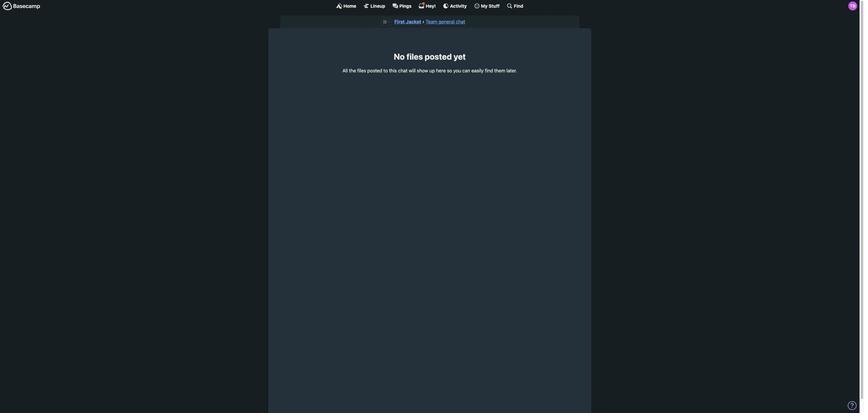 Task type: describe. For each thing, give the bounding box(es) containing it.
hey!
[[426, 3, 436, 8]]

find
[[514, 3, 524, 8]]

tyler black image
[[849, 1, 858, 10]]

up
[[430, 68, 435, 74]]

0 vertical spatial files
[[407, 52, 423, 62]]

my stuff button
[[474, 3, 500, 9]]

easily
[[472, 68, 484, 74]]

yet
[[454, 52, 466, 62]]

switch accounts image
[[2, 1, 40, 11]]

here
[[436, 68, 446, 74]]

find button
[[507, 3, 524, 9]]

all
[[343, 68, 348, 74]]

no
[[394, 52, 405, 62]]

the
[[349, 68, 356, 74]]

hey! button
[[419, 2, 436, 9]]

can
[[463, 68, 470, 74]]

› team general chat
[[423, 19, 466, 24]]

activity link
[[443, 3, 467, 9]]

stuff
[[489, 3, 500, 8]]

team
[[426, 19, 438, 24]]

show
[[417, 68, 428, 74]]

my stuff
[[481, 3, 500, 8]]

them
[[495, 68, 506, 74]]

0 horizontal spatial posted
[[368, 68, 382, 74]]

lineup link
[[364, 3, 385, 9]]



Task type: locate. For each thing, give the bounding box(es) containing it.
files up 'will'
[[407, 52, 423, 62]]

1 vertical spatial chat
[[398, 68, 408, 74]]

so
[[447, 68, 452, 74]]

1 horizontal spatial posted
[[425, 52, 452, 62]]

posted up 'here'
[[425, 52, 452, 62]]

›
[[423, 19, 425, 24]]

0 vertical spatial chat
[[456, 19, 466, 24]]

you
[[454, 68, 461, 74]]

home
[[344, 3, 356, 8]]

my
[[481, 3, 488, 8]]

1 horizontal spatial files
[[407, 52, 423, 62]]

jacket
[[406, 19, 421, 24]]

general
[[439, 19, 455, 24]]

pings
[[400, 3, 412, 8]]

find
[[485, 68, 493, 74]]

chat left 'will'
[[398, 68, 408, 74]]

0 horizontal spatial chat
[[398, 68, 408, 74]]

chat right the general
[[456, 19, 466, 24]]

first jacket link
[[395, 19, 421, 24]]

files right the
[[357, 68, 366, 74]]

chat
[[456, 19, 466, 24], [398, 68, 408, 74]]

first jacket
[[395, 19, 421, 24]]

0 vertical spatial posted
[[425, 52, 452, 62]]

1 vertical spatial files
[[357, 68, 366, 74]]

this
[[389, 68, 397, 74]]

home link
[[337, 3, 356, 9]]

team general chat link
[[426, 19, 466, 24]]

lineup
[[371, 3, 385, 8]]

posted left to
[[368, 68, 382, 74]]

later.
[[507, 68, 517, 74]]

no files posted yet
[[394, 52, 466, 62]]

1 horizontal spatial chat
[[456, 19, 466, 24]]

files
[[407, 52, 423, 62], [357, 68, 366, 74]]

to
[[384, 68, 388, 74]]

1 vertical spatial posted
[[368, 68, 382, 74]]

will
[[409, 68, 416, 74]]

posted
[[425, 52, 452, 62], [368, 68, 382, 74]]

0 horizontal spatial files
[[357, 68, 366, 74]]

all the files posted to this chat will show up here so you can easily find them later.
[[343, 68, 517, 74]]

main element
[[0, 0, 860, 12]]

activity
[[450, 3, 467, 8]]

pings button
[[392, 3, 412, 9]]

first
[[395, 19, 405, 24]]



Task type: vqa. For each thing, say whether or not it's contained in the screenshot.
1st James Peterson image from the bottom
no



